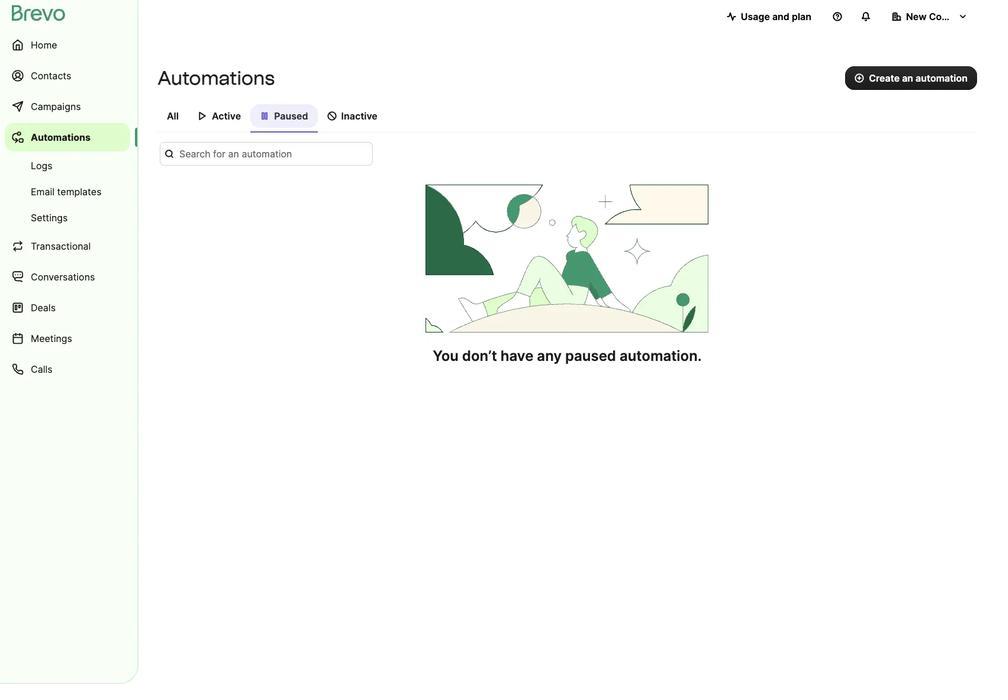 Task type: describe. For each thing, give the bounding box(es) containing it.
usage
[[741, 11, 770, 23]]

active link
[[188, 104, 251, 131]]

automation.
[[620, 348, 702, 365]]

deals
[[31, 302, 56, 314]]

create an automation button
[[846, 66, 978, 90]]

you
[[433, 348, 459, 365]]

email templates
[[31, 186, 102, 198]]

home link
[[5, 31, 130, 59]]

create
[[869, 72, 900, 84]]

new
[[907, 11, 927, 23]]

contacts
[[31, 70, 71, 82]]

paused
[[274, 110, 308, 122]]

deals link
[[5, 294, 130, 322]]

campaigns
[[31, 101, 81, 113]]

0 horizontal spatial automations
[[31, 131, 91, 143]]

meetings link
[[5, 325, 130, 353]]

meetings
[[31, 333, 72, 345]]

automations link
[[5, 123, 130, 152]]

automation
[[916, 72, 968, 84]]

calls
[[31, 364, 52, 375]]

templates
[[57, 186, 102, 198]]

new company button
[[883, 5, 978, 28]]

active
[[212, 110, 241, 122]]

dxrbf image for inactive
[[327, 111, 337, 121]]

email
[[31, 186, 55, 198]]

workflow-list-search-input search field
[[160, 142, 373, 166]]

dxrbf image
[[198, 111, 207, 121]]

0 vertical spatial automations
[[158, 67, 275, 89]]

logs
[[31, 160, 53, 172]]



Task type: vqa. For each thing, say whether or not it's contained in the screenshot.
Inactive link on the left top
yes



Task type: locate. For each thing, give the bounding box(es) containing it.
create an automation
[[869, 72, 968, 84]]

conversations
[[31, 271, 95, 283]]

home
[[31, 39, 57, 51]]

inactive link
[[318, 104, 387, 131]]

dxrbf image for paused
[[260, 111, 270, 121]]

dxrbf image inside paused link
[[260, 111, 270, 121]]

dxrbf image left paused
[[260, 111, 270, 121]]

company
[[930, 11, 973, 23]]

automations
[[158, 67, 275, 89], [31, 131, 91, 143]]

and
[[773, 11, 790, 23]]

inactive
[[341, 110, 378, 122]]

campaigns link
[[5, 92, 130, 121]]

2 dxrbf image from the left
[[327, 111, 337, 121]]

conversations link
[[5, 263, 130, 291]]

email templates link
[[5, 180, 130, 204]]

paused link
[[251, 104, 318, 133]]

all
[[167, 110, 179, 122]]

an
[[903, 72, 914, 84]]

calls link
[[5, 355, 130, 384]]

contacts link
[[5, 62, 130, 90]]

usage and plan button
[[718, 5, 821, 28]]

new company
[[907, 11, 973, 23]]

transactional
[[31, 240, 91, 252]]

plan
[[792, 11, 812, 23]]

you don't have any paused automation.
[[433, 348, 702, 365]]

1 dxrbf image from the left
[[260, 111, 270, 121]]

settings link
[[5, 206, 130, 230]]

any
[[537, 348, 562, 365]]

have
[[501, 348, 534, 365]]

0 horizontal spatial dxrbf image
[[260, 111, 270, 121]]

1 vertical spatial automations
[[31, 131, 91, 143]]

dxrbf image
[[260, 111, 270, 121], [327, 111, 337, 121]]

usage and plan
[[741, 11, 812, 23]]

tab list
[[158, 104, 978, 133]]

logs link
[[5, 154, 130, 178]]

dxrbf image inside inactive link
[[327, 111, 337, 121]]

don't
[[462, 348, 497, 365]]

1 horizontal spatial automations
[[158, 67, 275, 89]]

tab list containing all
[[158, 104, 978, 133]]

1 horizontal spatial dxrbf image
[[327, 111, 337, 121]]

settings
[[31, 212, 68, 224]]

you don't have any paused automation. tab panel
[[158, 142, 978, 366]]

dxrbf image left inactive
[[327, 111, 337, 121]]

all link
[[158, 104, 188, 131]]

transactional link
[[5, 232, 130, 261]]

paused
[[566, 348, 616, 365]]

automations up logs link
[[31, 131, 91, 143]]

automations up active
[[158, 67, 275, 89]]



